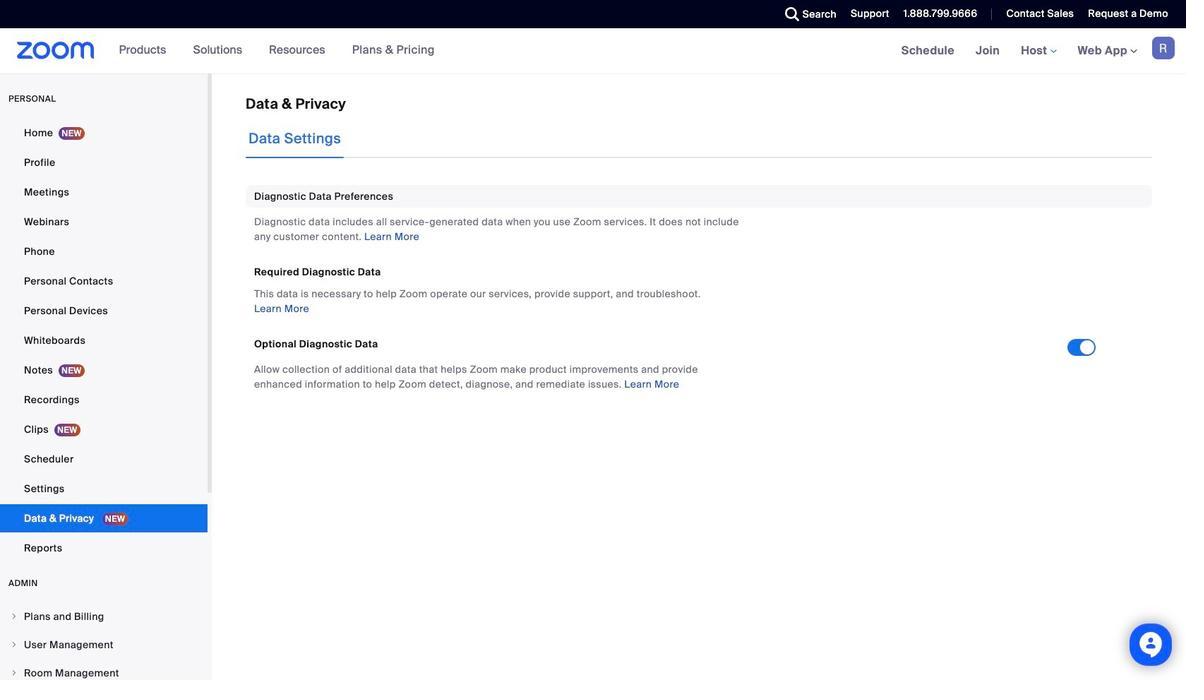 Task type: vqa. For each thing, say whether or not it's contained in the screenshot.
right icon within the "How does Zoom keep the product secure?" Dropdown Button
no



Task type: locate. For each thing, give the bounding box(es) containing it.
1 menu item from the top
[[0, 603, 208, 630]]

right image down right icon
[[10, 669, 18, 677]]

right image
[[10, 612, 18, 621], [10, 669, 18, 677]]

menu item
[[0, 603, 208, 630], [0, 631, 208, 658], [0, 660, 208, 680]]

0 vertical spatial right image
[[10, 612, 18, 621]]

0 vertical spatial menu item
[[0, 603, 208, 630]]

banner
[[0, 28, 1187, 74]]

2 right image from the top
[[10, 669, 18, 677]]

1 vertical spatial menu item
[[0, 631, 208, 658]]

1 vertical spatial right image
[[10, 669, 18, 677]]

right image
[[10, 641, 18, 649]]

profile picture image
[[1153, 37, 1175, 59]]

2 vertical spatial menu item
[[0, 660, 208, 680]]

2 menu item from the top
[[0, 631, 208, 658]]

right image up right icon
[[10, 612, 18, 621]]

tab
[[246, 119, 344, 158]]

right image for first menu item from the bottom
[[10, 669, 18, 677]]

1 right image from the top
[[10, 612, 18, 621]]

meetings navigation
[[891, 28, 1187, 74]]



Task type: describe. For each thing, give the bounding box(es) containing it.
admin menu menu
[[0, 603, 208, 680]]

product information navigation
[[109, 28, 446, 73]]

right image for 3rd menu item from the bottom of the admin menu menu
[[10, 612, 18, 621]]

zoom logo image
[[17, 42, 94, 59]]

3 menu item from the top
[[0, 660, 208, 680]]

personal menu menu
[[0, 119, 208, 564]]



